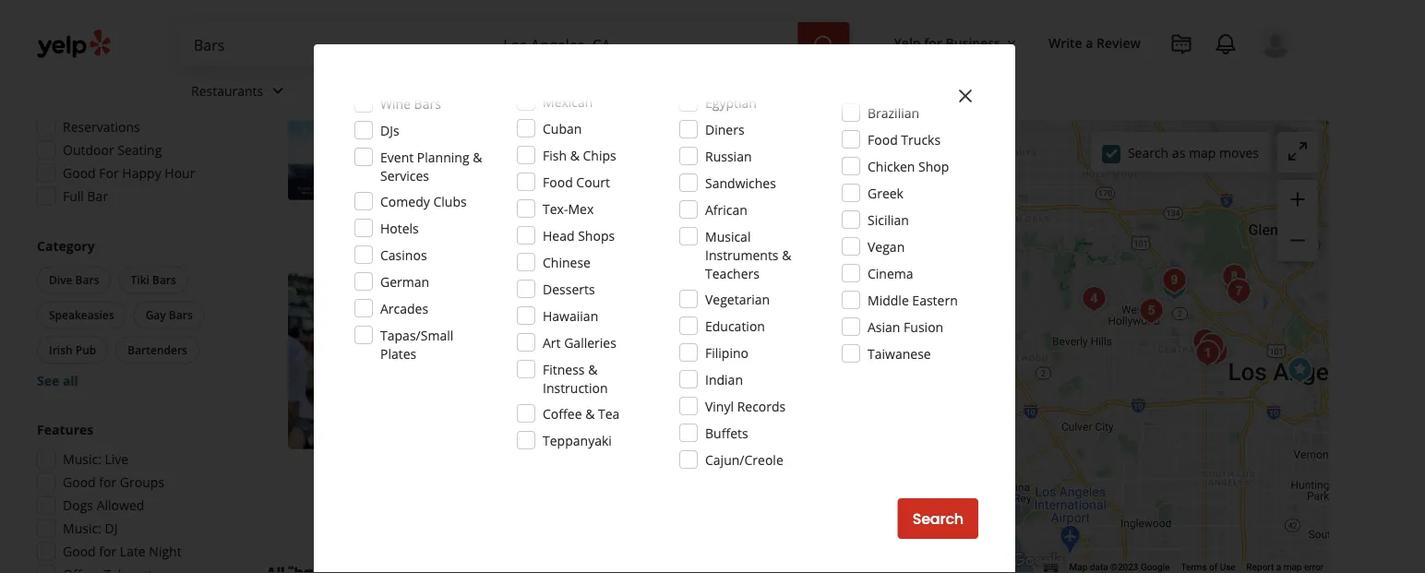 Task type: locate. For each thing, give the bounding box(es) containing it.
place down this at the right of the page
[[830, 433, 862, 451]]

or down vibe on the right of page
[[915, 433, 928, 451]]

outdoor down reservations
[[63, 141, 114, 159]]

a left 'laid'
[[763, 433, 770, 451]]

moves
[[1219, 144, 1259, 161]]

& inside event planning & services
[[473, 148, 482, 166]]

until for until 11:30 pm
[[525, 360, 552, 378]]

24 chevron down v2 image inside home services link
[[411, 80, 433, 102]]

0 horizontal spatial or
[[530, 452, 543, 469]]

0 horizontal spatial bar
[[87, 187, 108, 205]]

projects image
[[1171, 33, 1193, 55]]

comedy
[[380, 192, 430, 210]]

0 horizontal spatial food
[[543, 173, 573, 191]]

bars for dive bars
[[75, 272, 99, 288]]

chinese
[[543, 253, 591, 271]]

irish
[[49, 343, 73, 358]]

open
[[487, 88, 522, 106], [487, 360, 522, 378]]

or right eat
[[530, 452, 543, 469]]

None search field
[[179, 22, 854, 66]]

outdoor up head
[[505, 208, 551, 223]]

0 vertical spatial open
[[487, 88, 522, 106]]

pm up 16 vegan v2 image
[[592, 360, 611, 378]]

0 vertical spatial bar
[[650, 23, 682, 49]]

search inside button
[[913, 509, 964, 529]]

for inside yelp for business button
[[924, 34, 942, 51]]

search dialog
[[0, 0, 1425, 573]]

vegan up the three
[[619, 386, 656, 404]]

1 24 chevron down v2 image from the left
[[267, 80, 289, 102]]

1 horizontal spatial map
[[1284, 562, 1302, 573]]

google image
[[1008, 549, 1069, 573]]

0 vertical spatial pm
[[159, 72, 179, 90]]

1 horizontal spatial food
[[868, 131, 898, 148]]

the up 'drink'
[[893, 415, 913, 433]]

previous image
[[295, 350, 318, 372]]

is right this on the left of page
[[609, 452, 618, 469]]

apb image
[[1133, 293, 1170, 330]]

keyboard shortcuts image
[[1044, 564, 1059, 573]]

tex-
[[543, 200, 568, 217]]

previous image
[[295, 101, 318, 123]]

2 horizontal spatial and
[[692, 415, 715, 433]]

0 horizontal spatial search
[[913, 509, 964, 529]]

0 horizontal spatial a
[[763, 433, 770, 451]]

good down music: dj on the bottom
[[63, 543, 96, 560]]

more inside the dollarita's® back! enjoy at your favorite applebee's. read more
[[745, 155, 778, 173]]

group
[[31, 42, 229, 211], [1278, 180, 1318, 261], [33, 237, 229, 390], [31, 421, 229, 573]]

more down want
[[716, 452, 750, 469]]

2 open from the top
[[487, 360, 522, 378]]

group containing features
[[31, 421, 229, 573]]

0 vertical spatial for
[[924, 34, 942, 51]]

& right instruments
[[782, 246, 792, 264]]

0 vertical spatial is
[[572, 433, 581, 451]]

1 vertical spatial or
[[530, 452, 543, 469]]

0 vertical spatial place
[[830, 433, 862, 451]]

4:15
[[130, 72, 156, 90]]

good up full
[[63, 164, 96, 182]]

1 vertical spatial vegan
[[619, 386, 656, 404]]

search for search
[[913, 509, 964, 529]]

2 friendly from the left
[[659, 386, 705, 404]]

0 vertical spatial good
[[63, 164, 96, 182]]

0 vertical spatial or
[[915, 433, 928, 451]]

11:30
[[555, 360, 588, 378]]

chicken shop
[[868, 157, 949, 175]]

vegan inside search dialog
[[868, 238, 905, 255]]

1 horizontal spatial 24 chevron down v2 image
[[411, 80, 433, 102]]

1 vertical spatial open
[[487, 360, 522, 378]]

0 vertical spatial search
[[1128, 144, 1169, 161]]

tu madre - los feliz image
[[1216, 258, 1253, 295]]

1 until from the top
[[525, 88, 552, 106]]

2 vertical spatial for
[[99, 543, 117, 560]]

vegan for vegan
[[868, 238, 905, 255]]

vegan down sicilian
[[868, 238, 905, 255]]

open up pet
[[487, 360, 522, 378]]

3 good from the top
[[63, 543, 96, 560]]

1 vertical spatial pm
[[592, 360, 611, 378]]

pm right 4:15
[[159, 72, 179, 90]]

see all
[[37, 372, 78, 390]]

bars right dive
[[75, 272, 99, 288]]

1 horizontal spatial outdoor
[[505, 208, 551, 223]]

the
[[893, 415, 913, 433], [622, 452, 642, 469]]

2 until from the top
[[525, 360, 552, 378]]

2 vertical spatial good
[[63, 543, 96, 560]]

0 vertical spatial outdoor
[[63, 141, 114, 159]]

a right 'write'
[[1086, 34, 1093, 51]]

laid
[[774, 433, 795, 451]]

education
[[705, 317, 765, 335]]

tea
[[598, 405, 620, 422]]

bars right gay
[[169, 307, 193, 323]]

0 vertical spatial vegan
[[868, 238, 905, 255]]

0 vertical spatial music:
[[63, 451, 101, 468]]

both.
[[546, 452, 578, 469]]

1 vertical spatial the
[[622, 452, 642, 469]]

open for open until midnight
[[487, 88, 522, 106]]

for
[[924, 34, 942, 51], [99, 474, 117, 491], [99, 543, 117, 560]]

shop
[[919, 157, 949, 175]]

0 horizontal spatial is
[[572, 433, 581, 451]]

restaurants link
[[176, 66, 304, 120]]

good for good for happy hour
[[63, 164, 96, 182]]

outdoor inside group
[[63, 141, 114, 159]]

this
[[829, 415, 851, 433]]

1 horizontal spatial vegan
[[868, 238, 905, 255]]

warwick image
[[1156, 269, 1193, 306]]

& right the fish
[[570, 146, 580, 164]]

bar right full
[[87, 187, 108, 205]]

0 vertical spatial until
[[525, 88, 552, 106]]

2 good from the top
[[63, 474, 96, 491]]

eat
[[507, 452, 526, 469]]

24 chevron down v2 image right wine
[[411, 80, 433, 102]]

1 friendly from the left
[[528, 386, 574, 404]]

view
[[829, 494, 864, 515]]

1 vertical spatial map
[[1284, 562, 1302, 573]]

open until 11:30 pm
[[487, 360, 611, 378]]

auto
[[463, 82, 491, 99]]

for up "dogs allowed"
[[99, 474, 117, 491]]

tex-mex
[[543, 200, 594, 217]]

0 horizontal spatial and
[[507, 433, 530, 451]]

cajun/creole
[[705, 451, 784, 469]]

slideshow element
[[288, 23, 465, 200], [288, 273, 465, 449]]

bars for cocktail bars
[[538, 333, 563, 348]]

& left tea
[[585, 405, 595, 422]]

(286 reviews)
[[616, 303, 695, 321]]

1 horizontal spatial the
[[893, 415, 913, 433]]

i'm
[[718, 415, 737, 433]]

bars right tiki
[[152, 272, 176, 288]]

1 vertical spatial for
[[99, 474, 117, 491]]

tiki-ti cocktail lounge image
[[1218, 270, 1255, 306]]

until for until midnight
[[525, 88, 552, 106]]

features
[[37, 421, 94, 439]]

yelp for business button
[[887, 26, 1027, 59]]

to
[[865, 433, 878, 451]]

speakeasies
[[49, 307, 114, 323]]

0 horizontal spatial place
[[645, 452, 677, 469]]

outdoor for outdoor seating
[[63, 141, 114, 159]]

2 horizontal spatial 24 chevron down v2 image
[[547, 80, 570, 102]]

1 horizontal spatial place
[[830, 433, 862, 451]]

seoul salon restaurant & bar image
[[1194, 328, 1231, 365]]

bartenders
[[128, 343, 187, 358]]

& inside "fitness & instruction"
[[588, 361, 598, 378]]

desserts
[[543, 280, 595, 298]]

food down your
[[543, 173, 573, 191]]

report a map error link
[[1247, 562, 1324, 573]]

1 good from the top
[[63, 164, 96, 182]]

category
[[37, 237, 95, 255]]

yelp for business
[[894, 34, 1001, 51]]

1 vertical spatial search
[[913, 509, 964, 529]]

bars up open until 11:30 pm
[[538, 333, 563, 348]]

vegetarian
[[705, 290, 770, 308]]

2 vertical spatial a
[[1277, 562, 1282, 573]]

taiwanese
[[868, 345, 931, 362]]

good for groups
[[63, 474, 164, 491]]

24 chevron down v2 image inside restaurants link
[[267, 80, 289, 102]]

with
[[800, 415, 826, 433]]

1 vertical spatial slideshow element
[[288, 273, 465, 449]]

music: down dogs
[[63, 520, 101, 537]]

and up if
[[692, 415, 715, 433]]

a inside "came here about three times and i'm so in love with this place, the vibe and scene is cute and colorful! if you want a laid back place to drink or eat or both. this is the place for…"
[[763, 433, 770, 451]]

1 vertical spatial good
[[63, 474, 96, 491]]

event
[[380, 148, 414, 166]]

2 slideshow element from the top
[[288, 273, 465, 449]]

1 vertical spatial music:
[[63, 520, 101, 537]]

0 horizontal spatial friendly
[[528, 386, 574, 404]]

1 music: from the top
[[63, 451, 101, 468]]

1 vertical spatial food
[[543, 173, 573, 191]]

0 vertical spatial map
[[1189, 144, 1216, 161]]

& for fitness & instruction
[[588, 361, 598, 378]]

for right yelp
[[924, 34, 942, 51]]

1 horizontal spatial search
[[1128, 144, 1169, 161]]

is left cute
[[572, 433, 581, 451]]

and up eat
[[507, 433, 530, 451]]

gay bars button
[[134, 301, 205, 329]]

1 slideshow element from the top
[[288, 23, 465, 200]]

1 vertical spatial until
[[525, 360, 552, 378]]

wine
[[380, 95, 411, 112]]

bar
[[650, 23, 682, 49], [87, 187, 108, 205]]

view website link
[[812, 484, 944, 524]]

0 vertical spatial food
[[868, 131, 898, 148]]

24 chevron down v2 image up cuban
[[547, 80, 570, 102]]

0 vertical spatial a
[[1086, 34, 1093, 51]]

comedy clubs
[[380, 192, 467, 210]]

german
[[380, 273, 429, 290]]

friendly up times
[[659, 386, 705, 404]]

music: down features
[[63, 451, 101, 468]]

1 horizontal spatial friendly
[[659, 386, 705, 404]]

more
[[745, 155, 778, 173], [716, 452, 750, 469]]

food
[[868, 131, 898, 148], [543, 173, 573, 191]]

1 vertical spatial is
[[609, 452, 618, 469]]

group containing suggested
[[31, 42, 229, 211]]

cinema
[[868, 264, 914, 282]]

bar right +
[[650, 23, 682, 49]]

fish & chips
[[543, 146, 616, 164]]

& inside musical instruments & teachers
[[782, 246, 792, 264]]

& up instruction
[[588, 361, 598, 378]]

pm
[[159, 72, 179, 90], [592, 360, 611, 378]]

diners
[[705, 120, 745, 138]]

bars
[[414, 95, 441, 112], [75, 272, 99, 288], [152, 272, 176, 288], [169, 307, 193, 323], [538, 333, 563, 348]]

write a review link
[[1041, 26, 1148, 59]]

speakeasies button
[[37, 301, 126, 329]]

vegan for vegan friendly
[[619, 386, 656, 404]]

place down colorful!
[[645, 452, 677, 469]]

a right report
[[1277, 562, 1282, 573]]

african
[[705, 201, 748, 218]]

0 horizontal spatial outdoor
[[63, 141, 114, 159]]

dive bars button
[[37, 266, 111, 294]]

search
[[1128, 144, 1169, 161], [913, 509, 964, 529]]

for down dj
[[99, 543, 117, 560]]

irish pub
[[49, 343, 96, 358]]

bars inside search dialog
[[414, 95, 441, 112]]

open right next icon
[[487, 88, 522, 106]]

1 vertical spatial bar
[[87, 187, 108, 205]]

0 horizontal spatial pm
[[159, 72, 179, 90]]

food up chicken
[[868, 131, 898, 148]]

bars right wine
[[414, 95, 441, 112]]

friendly for vegan friendly
[[659, 386, 705, 404]]

music:
[[63, 451, 101, 468], [63, 520, 101, 537]]

2 horizontal spatial a
[[1277, 562, 1282, 573]]

0 vertical spatial the
[[893, 415, 913, 433]]

until up pet friendly
[[525, 360, 552, 378]]

error
[[1304, 562, 1324, 573]]

bars for gay bars
[[169, 307, 193, 323]]

food for food trucks
[[868, 131, 898, 148]]

more up sandwiches
[[745, 155, 778, 173]]

next image
[[435, 101, 457, 123]]

0 vertical spatial slideshow element
[[288, 23, 465, 200]]

0 horizontal spatial the
[[622, 452, 642, 469]]

1 vertical spatial outdoor
[[505, 208, 551, 223]]

0 horizontal spatial map
[[1189, 144, 1216, 161]]

1 horizontal spatial a
[[1086, 34, 1093, 51]]

16 checkmark v2 image
[[684, 207, 699, 222]]

times
[[655, 415, 689, 433]]

eastern
[[912, 291, 958, 309]]

4.0 link
[[594, 301, 612, 321]]

vegan
[[868, 238, 905, 255], [619, 386, 656, 404]]

& right planning
[[473, 148, 482, 166]]

1 vertical spatial a
[[763, 433, 770, 451]]

restaurants
[[191, 82, 263, 99]]

slideshow element for open until midnight
[[288, 23, 465, 200]]

applebee's.
[[634, 155, 703, 173]]

open until midnight
[[487, 88, 609, 106]]

friendly
[[528, 386, 574, 404], [659, 386, 705, 404]]

bar next door image
[[1076, 281, 1113, 318]]

"came here about three times and i'm so in love with this place, the vibe and scene is cute and colorful! if you want a laid back place to drink or eat or both. this is the place for…"
[[507, 415, 941, 469]]

24 chevron down v2 image
[[267, 80, 289, 102], [411, 80, 433, 102], [547, 80, 570, 102]]

2 music: from the top
[[63, 520, 101, 537]]

potions & poisons image
[[1189, 335, 1226, 372]]

0 horizontal spatial vegan
[[619, 386, 656, 404]]

0 vertical spatial more
[[745, 155, 778, 173]]

info icon image
[[711, 387, 725, 402], [711, 387, 725, 402]]

and down the three
[[614, 433, 637, 451]]

24 chevron down v2 image left previous image
[[267, 80, 289, 102]]

good up dogs
[[63, 474, 96, 491]]

0 horizontal spatial 24 chevron down v2 image
[[267, 80, 289, 102]]

1 open from the top
[[487, 88, 522, 106]]

a for report
[[1277, 562, 1282, 573]]

good for good for late night
[[63, 543, 96, 560]]

the down the three
[[622, 452, 642, 469]]

you
[[704, 433, 727, 451]]

until up cuban
[[525, 88, 552, 106]]

pet
[[505, 386, 525, 404]]

map left the error
[[1284, 562, 1302, 573]]

1 horizontal spatial and
[[614, 433, 637, 451]]

middle eastern
[[868, 291, 958, 309]]

music: dj
[[63, 520, 118, 537]]

3 24 chevron down v2 image from the left
[[547, 80, 570, 102]]

hotels
[[380, 219, 419, 237]]

2 24 chevron down v2 image from the left
[[411, 80, 433, 102]]

friendly up coffee
[[528, 386, 574, 404]]

see
[[37, 372, 59, 390]]

map right as
[[1189, 144, 1216, 161]]



Task type: describe. For each thing, give the bounding box(es) containing it.
live
[[105, 451, 128, 468]]

outdoor seating
[[63, 141, 162, 159]]

close image
[[955, 85, 977, 107]]

services for home services
[[359, 82, 408, 99]]

event planning & services
[[380, 148, 482, 184]]

la
[[539, 273, 562, 298]]

open for open until 11:30 pm
[[487, 360, 522, 378]]

use
[[1220, 562, 1236, 573]]

search for search as map moves
[[1128, 144, 1169, 161]]

1 horizontal spatial or
[[915, 433, 928, 451]]

1 horizontal spatial pm
[[592, 360, 611, 378]]

seating
[[554, 208, 593, 223]]

middle
[[868, 291, 909, 309]]

outdoor seating
[[505, 208, 593, 223]]

noir hollywood image
[[1156, 262, 1193, 299]]

(286 reviews) link
[[616, 301, 695, 321]]

friendly for pet friendly
[[528, 386, 574, 404]]

good for good for groups
[[63, 474, 96, 491]]

vinyl records
[[705, 397, 786, 415]]

greek
[[868, 184, 904, 202]]

for for late
[[99, 543, 117, 560]]

hawaiian
[[543, 307, 598, 324]]

music: for music: dj
[[63, 520, 101, 537]]

services inside event planning & services
[[380, 167, 429, 184]]

business categories element
[[176, 66, 1292, 120]]

& for fish & chips
[[570, 146, 580, 164]]

bars for tiki bars
[[152, 272, 176, 288]]

irish pub button
[[37, 337, 108, 364]]

auto services
[[463, 82, 544, 99]]

cocktail bars
[[491, 333, 563, 348]]

(286
[[616, 303, 642, 321]]

cuban
[[543, 120, 582, 137]]

r bar image
[[1198, 334, 1235, 371]]

instruments
[[705, 246, 779, 264]]

applebee's
[[487, 23, 586, 49]]

night
[[149, 543, 182, 560]]

drugstore cowboy image
[[1221, 273, 1258, 310]]

coffee
[[543, 405, 582, 422]]

applebee's grill + bar image
[[288, 23, 465, 200]]

arts district
[[574, 332, 644, 350]]

music: for music: live
[[63, 451, 101, 468]]

tiki
[[131, 272, 149, 288]]

user actions element
[[879, 23, 1318, 137]]

if
[[693, 433, 701, 451]]

cocktail bars link
[[487, 331, 567, 350]]

"came
[[507, 415, 546, 433]]

outdoor for outdoor seating
[[505, 208, 551, 223]]

midnight
[[555, 88, 609, 106]]

for for business
[[924, 34, 942, 51]]

pet friendly
[[505, 386, 578, 404]]

group containing category
[[33, 237, 229, 390]]

map for moves
[[1189, 144, 1216, 161]]

a for write
[[1086, 34, 1093, 51]]

coffee & tea
[[543, 405, 620, 422]]

map data ©2023 google
[[1070, 562, 1170, 573]]

24 chevron down v2 image for home services
[[411, 80, 433, 102]]

dive
[[49, 272, 72, 288]]

terms
[[1181, 562, 1207, 573]]

terms of use
[[1181, 562, 1236, 573]]

three
[[620, 415, 652, 433]]

records
[[737, 397, 786, 415]]

expand map image
[[1287, 140, 1309, 162]]

notifications image
[[1215, 33, 1237, 55]]

asian
[[868, 318, 901, 336]]

good for happy hour
[[63, 164, 195, 182]]

food for food court
[[543, 173, 573, 191]]

©2023
[[1111, 562, 1139, 573]]

fusion
[[904, 318, 944, 336]]

bars for wine bars
[[414, 95, 441, 112]]

chips
[[583, 146, 616, 164]]

your
[[554, 155, 581, 173]]

filipino
[[705, 344, 749, 361]]

truly la image
[[1282, 352, 1319, 389]]

dollarita's® back! enjoy at your favorite applebee's. read more
[[503, 137, 778, 173]]

instruction
[[543, 379, 608, 397]]

vinyl
[[705, 397, 734, 415]]

vibe
[[916, 415, 941, 433]]

map for error
[[1284, 562, 1302, 573]]

search button
[[898, 499, 979, 539]]

for for groups
[[99, 474, 117, 491]]

zoom out image
[[1287, 229, 1309, 252]]

read
[[710, 155, 742, 173]]

tapas/small plates
[[380, 326, 454, 362]]

dj
[[105, 520, 118, 537]]

buffets
[[705, 424, 748, 442]]

planning
[[417, 148, 470, 166]]

home services
[[319, 82, 408, 99]]

hour
[[165, 164, 195, 182]]

trucks
[[901, 131, 941, 148]]

business
[[946, 34, 1001, 51]]

shops
[[578, 227, 615, 244]]

chicken
[[868, 157, 915, 175]]

& for coffee & tea
[[585, 405, 595, 422]]

truly
[[487, 273, 534, 298]]

services for auto services
[[495, 82, 544, 99]]

google
[[1141, 562, 1170, 573]]

home services link
[[304, 66, 448, 120]]

back!
[[599, 137, 634, 155]]

1 vertical spatial more
[[716, 452, 750, 469]]

yelp
[[894, 34, 921, 51]]

applebee's grill + bar link
[[487, 23, 682, 49]]

1 horizontal spatial is
[[609, 452, 618, 469]]

gangnam pocha image
[[1187, 323, 1224, 360]]

fitness
[[543, 361, 585, 378]]

1 vertical spatial place
[[645, 452, 677, 469]]

4 star rating image
[[487, 304, 587, 322]]

see all button
[[37, 372, 78, 390]]

16 chevron down v2 image
[[1004, 36, 1019, 50]]

art galleries
[[543, 334, 617, 351]]

egyptian
[[705, 94, 757, 111]]

reviews)
[[645, 303, 695, 321]]

groups
[[120, 474, 164, 491]]

24 chevron down v2 image inside auto services link
[[547, 80, 570, 102]]

map region
[[980, 0, 1425, 573]]

back
[[799, 433, 827, 451]]

tapas/small
[[380, 326, 454, 344]]

24 chevron down v2 image for restaurants
[[267, 80, 289, 102]]

applebee's grill + bar
[[487, 23, 682, 49]]

good for late night
[[63, 543, 182, 560]]

1 horizontal spatial bar
[[650, 23, 682, 49]]

food trucks
[[868, 131, 941, 148]]

truly la
[[487, 273, 562, 298]]

dollarita's®
[[503, 137, 596, 155]]

slideshow element for open until 11:30 pm
[[288, 273, 465, 449]]

zoom in image
[[1287, 188, 1309, 210]]

16 vegan v2 image
[[600, 388, 615, 403]]

musical instruments & teachers
[[705, 228, 792, 282]]

bartenders button
[[116, 337, 199, 364]]

search image
[[813, 34, 835, 56]]

truly la image
[[288, 273, 465, 449]]

all
[[63, 372, 78, 390]]



Task type: vqa. For each thing, say whether or not it's contained in the screenshot.
Gay
yes



